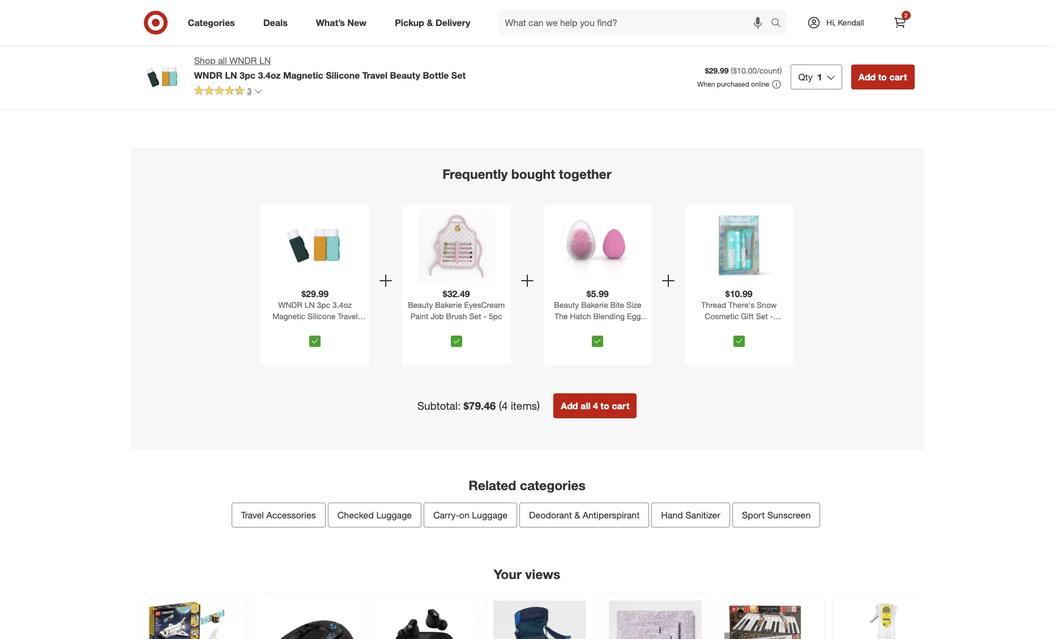 Task type: vqa. For each thing, say whether or not it's contained in the screenshot.
kids'
no



Task type: describe. For each thing, give the bounding box(es) containing it.
add to cart for 6pc travel toiletry set - open story™
[[383, 64, 419, 73]]

qty 1
[[799, 71, 823, 83]]

- inside $5.99 beauty bakerie bite size the hatch blending egg makeup sponge with travel case - light pink
[[588, 335, 591, 344]]

add to cart button for ecotools jade gua sha beauty tool
[[840, 60, 887, 78]]

online
[[752, 80, 770, 88]]

purchased
[[717, 80, 750, 88]]

bought
[[512, 166, 555, 182]]

delivery
[[436, 17, 471, 28]]

carry-on luggage
[[434, 510, 508, 521]]

fao schwarz giant 69" dance-on piano mat image
[[724, 601, 817, 640]]

cart up online
[[753, 64, 766, 73]]

travel inside the $10.39 reg $12.99 8pc complete travel toiletry set dark ivy - open story™ add to cart
[[315, 32, 335, 41]]

the
[[555, 312, 568, 322]]

3pc for $19.99
[[185, 23, 199, 33]]

pickup & delivery
[[395, 17, 471, 28]]

search button
[[766, 10, 793, 37]]

job
[[431, 312, 444, 322]]

set inside $29.99 wndr ln 3pc 3.4oz magnetic silicone travel beauty bottle set
[[334, 323, 346, 333]]

beauty bakerie eyescream paint job brush set - 5pc image
[[418, 207, 495, 284]]

toiletry inside $7.99 6pc travel toiletry set - open story™
[[416, 23, 441, 33]]

bottle for $19.99
[[174, 43, 195, 52]]

beauty inside $32.49 beauty bakerie eyescream paint job brush set - 5pc
[[408, 301, 433, 310]]

$19.99
[[146, 13, 170, 23]]

What can we help you find? suggestions appear below search field
[[498, 10, 774, 35]]

add all 4 to cart button
[[554, 394, 637, 419]]

6pc
[[378, 23, 391, 33]]

body
[[663, 23, 682, 33]]

- inside booby tape silicone nipple covers - 2pc
[[546, 41, 549, 51]]

pink
[[613, 335, 628, 344]]

travel inside $7.99 6pc travel toiletry set - open story™
[[393, 23, 413, 33]]

travel inside shop all wndr ln wndr ln 3pc 3.4oz magnetic silicone travel beauty bottle set
[[363, 70, 388, 81]]

reg
[[262, 23, 272, 32]]

add up "when purchased online"
[[730, 64, 742, 73]]

green
[[609, 23, 631, 33]]

1
[[818, 71, 823, 83]]

bottle for $29.99
[[311, 323, 332, 333]]

travel accessories link
[[232, 503, 326, 528]]

$10.00
[[733, 66, 757, 75]]

& for delivery
[[427, 17, 433, 28]]

beauty bakerie bite size the hatch blending egg makeup sponge with travel case - light pink image
[[560, 207, 636, 284]]

shop all wndr ln wndr ln 3pc 3.4oz magnetic silicone travel beauty bottle set
[[194, 55, 466, 81]]

beauty inside $5.99 beauty bakerie bite size the hatch blending egg makeup sponge with travel case - light pink
[[554, 301, 579, 310]]

2 link
[[888, 10, 913, 35]]

8pc
[[262, 32, 276, 41]]

ecotools jade gua sha beauty tool
[[840, 32, 924, 52]]

beauty inside ecotools jade gua sha beauty tool
[[840, 42, 865, 52]]

deodorant & antiperspirant
[[529, 510, 640, 521]]

- inside the $10.39 reg $12.99 8pc complete travel toiletry set dark ivy - open story™ add to cart
[[335, 41, 338, 51]]

hi, kendall
[[827, 18, 864, 27]]

checked luggage link
[[328, 503, 422, 528]]

ln inside $19.99 wndr ln 3pc 1.52oz magnetic silicone travel beauty bottle set
[[173, 23, 183, 33]]

cart down tool
[[868, 64, 882, 73]]

- inside $32.49 beauty bakerie eyescream paint job brush set - 5pc
[[484, 312, 487, 322]]

ecotools for ecotools mini jade contouring roller
[[724, 32, 756, 42]]

1 luggage from the left
[[376, 510, 412, 521]]

toiletry inside the $10.39 reg $12.99 8pc complete travel toiletry set dark ivy - open story™ add to cart
[[262, 41, 287, 51]]

related
[[469, 478, 516, 494]]

add down tool
[[859, 71, 876, 83]]

beauty inside $29.99 wndr ln 3pc 3.4oz magnetic silicone travel beauty bottle set
[[284, 323, 309, 333]]

$6.79
[[840, 13, 859, 23]]

$7.99 6pc travel toiletry set - open story™
[[378, 13, 460, 43]]

add to cart button for 6pc travel toiletry set - open story™
[[378, 60, 424, 78]]

$79.46
[[464, 400, 496, 413]]

$13.49
[[493, 13, 517, 23]]

0.49oz/3pc
[[719, 323, 759, 333]]

your views
[[494, 567, 561, 583]]

bakerie for $32.49
[[435, 301, 462, 310]]

4
[[593, 401, 598, 412]]

set inside $7.99 6pc travel toiletry set - open story™
[[443, 23, 455, 33]]

$29.99 for $29.99 ( $10.00 /count )
[[705, 66, 729, 75]]

silicone inside booby tape silicone nipple covers - 2pc
[[538, 32, 566, 41]]

subtotal: $79.46 (4 items)
[[417, 400, 540, 413]]

3pc inside shop all wndr ln wndr ln 3pc 3.4oz magnetic silicone travel beauty bottle set
[[240, 70, 256, 81]]

egg
[[627, 312, 641, 322]]

$32.49
[[443, 289, 470, 300]]

magnetic inside shop all wndr ln wndr ln 3pc 3.4oz magnetic silicone travel beauty bottle set
[[283, 70, 323, 81]]

related categories
[[469, 478, 586, 494]]

there's
[[729, 301, 755, 310]]

qty
[[799, 71, 813, 83]]

add to cart for ecotools mini jade contouring roller
[[730, 64, 766, 73]]

$10.39 reg $12.99 8pc complete travel toiletry set dark ivy - open story™ add to cart
[[262, 13, 338, 73]]

lego creator 3 in 1 space shuttle & spaceship toys 31134 image
[[146, 601, 239, 640]]

silicone inside $5.00 green silicone body & scalp scrubber
[[633, 23, 661, 33]]

checked luggage
[[338, 510, 412, 521]]

set inside '$10.99 thread there's snow cosmetic gift set - 0.49oz/3pc'
[[756, 312, 768, 322]]

carry-
[[434, 510, 459, 521]]

add to cart for ecotools jade gua sha beauty tool
[[845, 64, 882, 73]]

$10.39
[[262, 13, 286, 23]]

dark
[[304, 41, 320, 51]]

add down $19.99 wndr ln 3pc 1.52oz magnetic silicone travel beauty bottle set
[[152, 64, 164, 73]]

blending
[[594, 312, 625, 322]]

set inside the $10.39 reg $12.99 8pc complete travel toiletry set dark ivy - open story™ add to cart
[[290, 41, 302, 51]]

thread there's snow cosmetic gift set - 0.49oz/3pc image
[[701, 207, 778, 284]]

with
[[610, 323, 625, 333]]

tool
[[867, 42, 882, 52]]

$5.99 beauty bakerie bite size the hatch blending egg makeup sponge with travel case - light pink
[[549, 289, 647, 344]]

brush
[[446, 312, 467, 322]]

categories
[[188, 17, 235, 28]]

mr. clean lemon zest clean freak multi-purpose cleaner - 16 fl oz image
[[840, 601, 933, 640]]

set inside $19.99 wndr ln 3pc 1.52oz magnetic silicone travel beauty bottle set
[[197, 43, 209, 52]]

$10.99 thread there's snow cosmetic gift set - 0.49oz/3pc
[[702, 289, 777, 333]]

ecotools mini jade contouring roller link
[[724, 0, 817, 52]]

travel accessories
[[241, 510, 316, 521]]

travel inside $29.99 wndr ln 3pc 3.4oz magnetic silicone travel beauty bottle set
[[338, 312, 358, 322]]

views
[[525, 567, 561, 583]]

to left shop
[[166, 64, 173, 73]]

(
[[731, 66, 733, 75]]

beauty bakerie eyescream paint job brush set - 5pc link
[[405, 300, 509, 332]]

hand sanitizer
[[661, 510, 721, 521]]

when
[[698, 80, 715, 88]]

new
[[348, 17, 367, 28]]

checked
[[338, 510, 374, 521]]

accessories
[[266, 510, 316, 521]]

$5.99
[[587, 289, 609, 300]]

hatch
[[570, 312, 591, 322]]

image of wndr ln 3pc 3.4oz magnetic silicone travel beauty bottle set image
[[140, 54, 185, 100]]

deals
[[263, 17, 288, 28]]

roller
[[766, 42, 787, 52]]

$29.99 wndr ln 3pc 3.4oz magnetic silicone travel beauty bottle set
[[273, 289, 358, 333]]

bakerie for $5.99
[[581, 301, 608, 310]]

gift
[[741, 312, 754, 322]]

snow
[[757, 301, 777, 310]]

/count
[[757, 66, 780, 75]]

- inside $7.99 6pc travel toiletry set - open story™
[[457, 23, 460, 33]]

set inside $32.49 beauty bakerie eyescream paint job brush set - 5pc
[[469, 312, 481, 322]]

thread there's snow cosmetic gift set - 0.49oz/3pc link
[[687, 300, 791, 333]]

sponge
[[580, 323, 608, 333]]

1.52oz
[[201, 23, 224, 33]]

your
[[494, 567, 522, 583]]



Task type: locate. For each thing, give the bounding box(es) containing it.
case
[[568, 335, 586, 344]]

thread
[[702, 301, 727, 310]]

bottle inside $19.99 wndr ln 3pc 1.52oz magnetic silicone travel beauty bottle set
[[174, 43, 195, 52]]

to down ecotools jade gua sha beauty tool
[[860, 64, 867, 73]]

beauty inside $19.99 wndr ln 3pc 1.52oz magnetic silicone travel beauty bottle set
[[146, 43, 171, 52]]

sport sunscreen link
[[733, 503, 821, 528]]

to inside the $10.39 reg $12.99 8pc complete travel toiletry set dark ivy - open story™ add to cart
[[282, 64, 289, 73]]

gua
[[893, 32, 908, 42]]

1 bakerie from the left
[[435, 301, 462, 310]]

all inside shop all wndr ln wndr ln 3pc 3.4oz magnetic silicone travel beauty bottle set
[[218, 55, 227, 66]]

add down 6pc
[[383, 64, 396, 73]]

sunscreen
[[768, 510, 811, 521]]

3.4oz
[[258, 70, 281, 81], [333, 301, 352, 310]]

0 vertical spatial 3pc
[[185, 23, 199, 33]]

ivy
[[323, 41, 333, 51]]

1 horizontal spatial bottle
[[311, 323, 332, 333]]

cart right '4'
[[612, 401, 630, 412]]

$29.99 left (
[[705, 66, 729, 75]]

open inside the $10.39 reg $12.99 8pc complete travel toiletry set dark ivy - open story™ add to cart
[[262, 51, 282, 61]]

0 vertical spatial magnetic
[[146, 33, 179, 43]]

frequently
[[443, 166, 508, 182]]

makeup
[[549, 323, 578, 333]]

3.4oz inside shop all wndr ln wndr ln 3pc 3.4oz magnetic silicone travel beauty bottle set
[[258, 70, 281, 81]]

silicone inside $19.99 wndr ln 3pc 1.52oz magnetic silicone travel beauty bottle set
[[182, 33, 210, 43]]

pickup & delivery link
[[385, 10, 485, 35]]

None checkbox
[[310, 336, 321, 348], [451, 336, 462, 348], [592, 336, 604, 348], [310, 336, 321, 348], [451, 336, 462, 348], [592, 336, 604, 348]]

add inside the $10.39 reg $12.99 8pc complete travel toiletry set dark ivy - open story™ add to cart
[[267, 64, 280, 73]]

&
[[427, 17, 433, 28], [684, 23, 689, 33], [575, 510, 580, 521]]

add
[[152, 64, 164, 73], [267, 64, 280, 73], [383, 64, 396, 73], [730, 64, 742, 73], [845, 64, 858, 73], [859, 71, 876, 83], [561, 401, 578, 412]]

2
[[905, 12, 908, 19]]

1 horizontal spatial all
[[581, 401, 591, 412]]

luggage right checked
[[376, 510, 412, 521]]

1 vertical spatial magnetic
[[283, 70, 323, 81]]

ln inside $29.99 wndr ln 3pc 3.4oz magnetic silicone travel beauty bottle set
[[305, 301, 315, 310]]

hand
[[661, 510, 683, 521]]

2 horizontal spatial bottle
[[423, 70, 449, 81]]

wndr inside $19.99 wndr ln 3pc 1.52oz magnetic silicone travel beauty bottle set
[[146, 23, 171, 33]]

all for add
[[581, 401, 591, 412]]

1 horizontal spatial luggage
[[472, 510, 508, 521]]

0 horizontal spatial bottle
[[174, 43, 195, 52]]

0 horizontal spatial bakerie
[[435, 301, 462, 310]]

$10.99
[[726, 289, 753, 300]]

1 horizontal spatial jade
[[874, 32, 891, 42]]

magnetic for $19.99
[[146, 33, 179, 43]]

ecotools inside ecotools jade gua sha beauty tool
[[840, 32, 871, 42]]

0 horizontal spatial ecotools
[[724, 32, 756, 42]]

3pc for $29.99
[[317, 301, 330, 310]]

bite
[[611, 301, 625, 310]]

search
[[766, 18, 793, 29]]

story™
[[400, 33, 423, 43], [284, 51, 307, 61]]

3.4oz inside $29.99 wndr ln 3pc 3.4oz magnetic silicone travel beauty bottle set
[[333, 301, 352, 310]]

shop
[[194, 55, 216, 66]]

paint
[[411, 312, 429, 322]]

2 bakerie from the left
[[581, 301, 608, 310]]

open inside $7.99 6pc travel toiletry set - open story™
[[378, 33, 397, 43]]

add to cart for wndr ln 3pc 1.52oz magnetic silicone travel beauty bottle set
[[152, 64, 188, 73]]

1 horizontal spatial story™
[[400, 33, 423, 43]]

add to cart button for 8pc complete travel toiletry set dark ivy - open story™
[[262, 60, 309, 78]]

wndr ln 3pc 3.4oz magnetic silicone travel beauty bottle set link
[[263, 300, 367, 333]]

0 vertical spatial bottle
[[174, 43, 195, 52]]

all
[[218, 55, 227, 66], [581, 401, 591, 412]]

logitech g502 hero wired gaming mouse image
[[262, 601, 355, 640]]

complete
[[278, 32, 312, 41]]

cart inside the $10.39 reg $12.99 8pc complete travel toiletry set dark ivy - open story™ add to cart
[[290, 64, 304, 73]]

$12.99
[[274, 23, 294, 32]]

magnetic for $29.99
[[273, 312, 306, 322]]

1 horizontal spatial &
[[575, 510, 580, 521]]

cart inside button
[[612, 401, 630, 412]]

to down tool
[[879, 71, 887, 83]]

- down sponge
[[588, 335, 591, 344]]

& for antiperspirant
[[575, 510, 580, 521]]

0 horizontal spatial open
[[262, 51, 282, 61]]

booby tape silicone nipple covers - 2pc
[[493, 32, 566, 51]]

2 jade from the left
[[874, 32, 891, 42]]

(4
[[499, 400, 508, 413]]

add right 1
[[845, 64, 858, 73]]

jade inside "ecotools mini jade contouring roller"
[[775, 32, 792, 42]]

0 horizontal spatial toiletry
[[262, 41, 287, 51]]

1 vertical spatial all
[[581, 401, 591, 412]]

1 ecotools from the left
[[724, 32, 756, 42]]

2 vertical spatial magnetic
[[273, 312, 306, 322]]

to down complete
[[282, 64, 289, 73]]

beauty inside shop all wndr ln wndr ln 3pc 3.4oz magnetic silicone travel beauty bottle set
[[390, 70, 421, 81]]

wndr
[[146, 23, 171, 33], [230, 55, 257, 66], [194, 70, 223, 81], [278, 301, 302, 310]]

& right 'body'
[[684, 23, 689, 33]]

eyescream
[[464, 301, 505, 310]]

1 vertical spatial open
[[262, 51, 282, 61]]

1 vertical spatial $29.99
[[302, 289, 329, 300]]

bottle inside shop all wndr ln wndr ln 3pc 3.4oz magnetic silicone travel beauty bottle set
[[423, 70, 449, 81]]

together
[[559, 166, 612, 182]]

cart
[[175, 64, 188, 73], [290, 64, 304, 73], [406, 64, 419, 73], [753, 64, 766, 73], [868, 64, 882, 73], [890, 71, 908, 83], [612, 401, 630, 412]]

cart down ecotools jade gua sha beauty tool
[[890, 71, 908, 83]]

- down snow
[[771, 312, 774, 322]]

to down $7.99 6pc travel toiletry set - open story™
[[398, 64, 404, 73]]

open
[[378, 33, 397, 43], [262, 51, 282, 61]]

$29.99 ( $10.00 /count )
[[705, 66, 782, 75]]

add to cart
[[152, 64, 188, 73], [383, 64, 419, 73], [730, 64, 766, 73], [845, 64, 882, 73], [859, 71, 908, 83]]

& inside $5.00 green silicone body & scalp scrubber
[[684, 23, 689, 33]]

2 vertical spatial 3pc
[[317, 301, 330, 310]]

1 horizontal spatial toiletry
[[416, 23, 441, 33]]

bakerie down $5.99
[[581, 301, 608, 310]]

0 horizontal spatial 3.4oz
[[258, 70, 281, 81]]

sha
[[910, 32, 924, 42]]

- left '2pc' at top
[[546, 41, 549, 51]]

set inside shop all wndr ln wndr ln 3pc 3.4oz magnetic silicone travel beauty bottle set
[[452, 70, 466, 81]]

$29.99
[[705, 66, 729, 75], [302, 289, 329, 300]]

1 horizontal spatial ecotools
[[840, 32, 871, 42]]

0 horizontal spatial 3pc
[[185, 23, 199, 33]]

3
[[247, 86, 252, 96]]

cosmetic
[[705, 312, 739, 322]]

wndr inside $29.99 wndr ln 3pc 3.4oz magnetic silicone travel beauty bottle set
[[278, 301, 302, 310]]

0 vertical spatial open
[[378, 33, 397, 43]]

2 vertical spatial bottle
[[311, 323, 332, 333]]

story™ down pickup
[[400, 33, 423, 43]]

silicone
[[633, 23, 661, 33], [538, 32, 566, 41], [182, 33, 210, 43], [326, 70, 360, 81], [308, 312, 336, 322]]

1 horizontal spatial 3pc
[[240, 70, 256, 81]]

cart down $7.99 6pc travel toiletry set - open story™
[[406, 64, 419, 73]]

- right 'ivy'
[[335, 41, 338, 51]]

all inside button
[[581, 401, 591, 412]]

$29.99 inside $29.99 wndr ln 3pc 3.4oz magnetic silicone travel beauty bottle set
[[302, 289, 329, 300]]

deodorant
[[529, 510, 572, 521]]

0 vertical spatial all
[[218, 55, 227, 66]]

1 horizontal spatial 3.4oz
[[333, 301, 352, 310]]

mini
[[758, 32, 773, 42]]

0 vertical spatial toiletry
[[416, 23, 441, 33]]

cart left shop
[[175, 64, 188, 73]]

contouring
[[724, 42, 764, 52]]

to right '4'
[[601, 401, 610, 412]]

ecotools down kendall
[[840, 32, 871, 42]]

nipple
[[493, 41, 516, 51]]

jade up tool
[[874, 32, 891, 42]]

story™ down dark
[[284, 51, 307, 61]]

wndr ln 3pc 3.4oz magnetic silicone travel beauty bottle set image
[[277, 207, 354, 284]]

to
[[166, 64, 173, 73], [282, 64, 289, 73], [398, 64, 404, 73], [744, 64, 751, 73], [860, 64, 867, 73], [879, 71, 887, 83], [601, 401, 610, 412]]

& right deodorant
[[575, 510, 580, 521]]

bottle inside $29.99 wndr ln 3pc 3.4oz magnetic silicone travel beauty bottle set
[[311, 323, 332, 333]]

outdoor portable quad chair - embark™ image
[[493, 601, 586, 640]]

ecotools up contouring
[[724, 32, 756, 42]]

add left '4'
[[561, 401, 578, 412]]

3 link
[[194, 85, 263, 99]]

bottle
[[174, 43, 195, 52], [423, 70, 449, 81], [311, 323, 332, 333]]

$29.99 down wndr ln 3pc 3.4oz magnetic silicone travel beauty bottle set
[[302, 289, 329, 300]]

None checkbox
[[734, 336, 745, 348]]

carry-on luggage link
[[424, 503, 517, 528]]

beats studio buds true wireless noise cancelling bluetooth earbuds image
[[378, 601, 471, 640]]

to inside add all 4 to cart button
[[601, 401, 610, 412]]

what's new link
[[306, 10, 381, 35]]

- left booby
[[457, 23, 460, 33]]

hi,
[[827, 18, 836, 27]]

2 luggage from the left
[[472, 510, 508, 521]]

scalp
[[609, 33, 629, 43]]

0 horizontal spatial story™
[[284, 51, 307, 61]]

open down 8pc
[[262, 51, 282, 61]]

cart down complete
[[290, 64, 304, 73]]

magnetic
[[146, 33, 179, 43], [283, 70, 323, 81], [273, 312, 306, 322]]

silicone inside $29.99 wndr ln 3pc 3.4oz magnetic silicone travel beauty bottle set
[[308, 312, 336, 322]]

silicone inside shop all wndr ln wndr ln 3pc 3.4oz magnetic silicone travel beauty bottle set
[[326, 70, 360, 81]]

subtotal:
[[417, 400, 461, 413]]

0 horizontal spatial luggage
[[376, 510, 412, 521]]

0 vertical spatial 3.4oz
[[258, 70, 281, 81]]

add to cart button for wndr ln 3pc 1.52oz magnetic silicone travel beauty bottle set
[[146, 60, 193, 78]]

tape
[[519, 32, 535, 41]]

travel inside $5.99 beauty bakerie bite size the hatch blending egg makeup sponge with travel case - light pink
[[627, 323, 647, 333]]

bakerie inside $32.49 beauty bakerie eyescream paint job brush set - 5pc
[[435, 301, 462, 310]]

luggage
[[376, 510, 412, 521], [472, 510, 508, 521]]

add down 8pc
[[267, 64, 280, 73]]

all left '4'
[[581, 401, 591, 412]]

pickup
[[395, 17, 424, 28]]

)
[[780, 66, 782, 75]]

travel inside $19.99 wndr ln 3pc 1.52oz magnetic silicone travel beauty bottle set
[[212, 33, 232, 43]]

$7.99
[[378, 13, 397, 23]]

antiperspirant
[[583, 510, 640, 521]]

1 vertical spatial 3.4oz
[[333, 301, 352, 310]]

all for shop
[[218, 55, 227, 66]]

all right shop
[[218, 55, 227, 66]]

to right (
[[744, 64, 751, 73]]

printed microfiber sheet set - room essentials™ image
[[609, 601, 702, 640]]

0 horizontal spatial jade
[[775, 32, 792, 42]]

story™ inside the $10.39 reg $12.99 8pc complete travel toiletry set dark ivy - open story™ add to cart
[[284, 51, 307, 61]]

2 horizontal spatial 3pc
[[317, 301, 330, 310]]

0 vertical spatial $29.99
[[705, 66, 729, 75]]

magnetic inside $19.99 wndr ln 3pc 1.52oz magnetic silicone travel beauty bottle set
[[146, 33, 179, 43]]

add to cart button for ecotools mini jade contouring roller
[[724, 60, 771, 78]]

2 horizontal spatial &
[[684, 23, 689, 33]]

open down 6pc
[[378, 33, 397, 43]]

bakerie down $32.49
[[435, 301, 462, 310]]

luggage right on
[[472, 510, 508, 521]]

add inside button
[[561, 401, 578, 412]]

1 vertical spatial 3pc
[[240, 70, 256, 81]]

deals link
[[254, 10, 302, 35]]

& right pickup
[[427, 17, 433, 28]]

1 horizontal spatial $29.99
[[705, 66, 729, 75]]

1 vertical spatial story™
[[284, 51, 307, 61]]

1 horizontal spatial bakerie
[[581, 301, 608, 310]]

story™ inside $7.99 6pc travel toiletry set - open story™
[[400, 33, 423, 43]]

magnetic inside $29.99 wndr ln 3pc 3.4oz magnetic silicone travel beauty bottle set
[[273, 312, 306, 322]]

3pc
[[185, 23, 199, 33], [240, 70, 256, 81], [317, 301, 330, 310]]

- inside '$10.99 thread there's snow cosmetic gift set - 0.49oz/3pc'
[[771, 312, 774, 322]]

1 horizontal spatial open
[[378, 33, 397, 43]]

jade inside ecotools jade gua sha beauty tool
[[874, 32, 891, 42]]

1 vertical spatial toiletry
[[262, 41, 287, 51]]

2 ecotools from the left
[[840, 32, 871, 42]]

0 horizontal spatial $29.99
[[302, 289, 329, 300]]

categories
[[520, 478, 586, 494]]

jade up roller
[[775, 32, 792, 42]]

set
[[443, 23, 455, 33], [290, 41, 302, 51], [197, 43, 209, 52], [452, 70, 466, 81], [469, 312, 481, 322], [756, 312, 768, 322], [334, 323, 346, 333]]

sanitizer
[[686, 510, 721, 521]]

0 horizontal spatial &
[[427, 17, 433, 28]]

3pc inside $19.99 wndr ln 3pc 1.52oz magnetic silicone travel beauty bottle set
[[185, 23, 199, 33]]

ecotools inside "ecotools mini jade contouring roller"
[[724, 32, 756, 42]]

1 jade from the left
[[775, 32, 792, 42]]

bakerie inside $5.99 beauty bakerie bite size the hatch blending egg makeup sponge with travel case - light pink
[[581, 301, 608, 310]]

scrubber
[[631, 33, 664, 43]]

2pc
[[551, 41, 564, 51]]

3pc inside $29.99 wndr ln 3pc 3.4oz magnetic silicone travel beauty bottle set
[[317, 301, 330, 310]]

ecotools for ecotools jade gua sha beauty tool
[[840, 32, 871, 42]]

- left 5pc
[[484, 312, 487, 322]]

0 horizontal spatial all
[[218, 55, 227, 66]]

$29.99 for $29.99 wndr ln 3pc 3.4oz magnetic silicone travel beauty bottle set
[[302, 289, 329, 300]]

-
[[457, 23, 460, 33], [335, 41, 338, 51], [546, 41, 549, 51], [484, 312, 487, 322], [771, 312, 774, 322], [588, 335, 591, 344]]

0 vertical spatial story™
[[400, 33, 423, 43]]

1 vertical spatial bottle
[[423, 70, 449, 81]]



